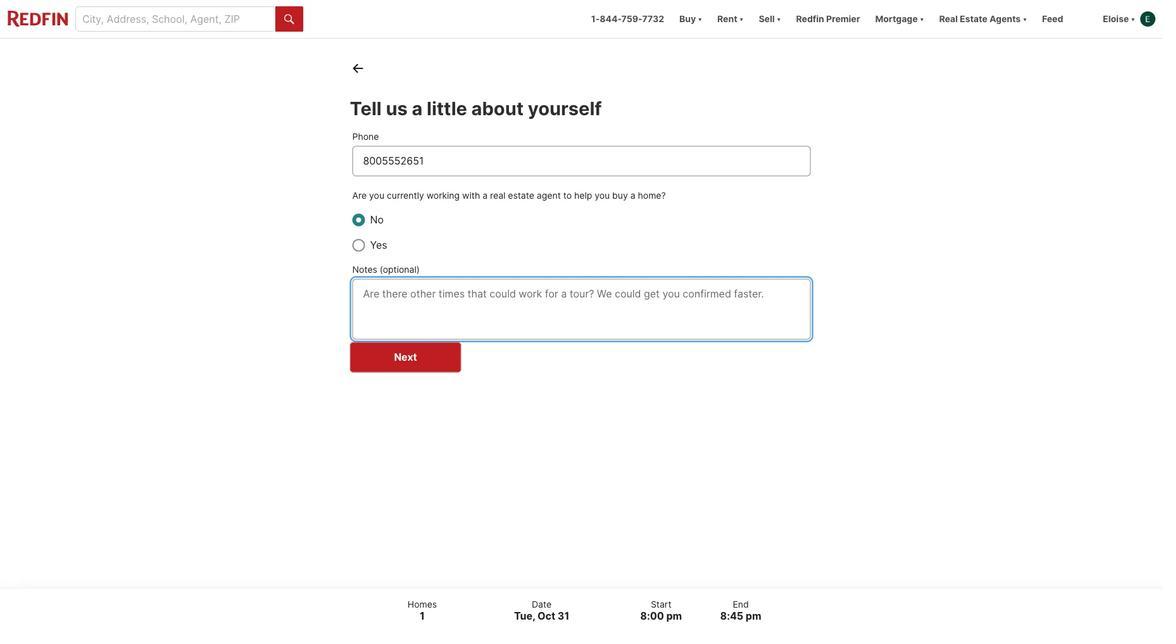 Task type: describe. For each thing, give the bounding box(es) containing it.
redfin
[[797, 14, 825, 24]]

rent ▾ button
[[710, 0, 752, 38]]

end
[[733, 599, 749, 610]]

next button
[[350, 342, 462, 373]]

to
[[564, 190, 572, 201]]

No radio
[[353, 214, 365, 226]]

estate
[[508, 190, 535, 201]]

sell
[[759, 14, 775, 24]]

844-
[[600, 14, 622, 24]]

buy
[[680, 14, 696, 24]]

real
[[490, 190, 506, 201]]

sell ▾ button
[[759, 0, 782, 38]]

homes 1
[[408, 599, 437, 623]]

City, Address, School, Agent, ZIP search field
[[75, 6, 276, 32]]

are
[[353, 190, 367, 201]]

sell ▾
[[759, 14, 782, 24]]

feed button
[[1035, 0, 1096, 38]]

tell
[[350, 97, 382, 119]]

buy ▾ button
[[680, 0, 703, 38]]

little
[[427, 97, 468, 119]]

agents
[[990, 14, 1022, 24]]

start 8:00 pm
[[641, 599, 683, 623]]

real estate agents ▾ link
[[940, 0, 1028, 38]]

eloise ▾
[[1104, 14, 1136, 24]]

buy ▾
[[680, 14, 703, 24]]

rent ▾
[[718, 14, 744, 24]]

(      )      - text field
[[363, 153, 801, 169]]

pm for 8:45 pm
[[746, 611, 762, 623]]

homes
[[408, 599, 437, 610]]

Yes radio
[[353, 239, 365, 252]]

next
[[394, 351, 417, 364]]

1 horizontal spatial a
[[483, 190, 488, 201]]

8:45
[[721, 611, 744, 623]]

agent
[[537, 190, 561, 201]]

759-
[[622, 14, 643, 24]]

feed
[[1043, 14, 1064, 24]]

real estate agents ▾
[[940, 14, 1028, 24]]

1 you from the left
[[369, 190, 385, 201]]

real estate agents ▾ button
[[932, 0, 1035, 38]]

tue,
[[515, 611, 536, 623]]

tell us a little about yourself
[[350, 97, 602, 119]]

premier
[[827, 14, 861, 24]]



Task type: locate. For each thing, give the bounding box(es) containing it.
with
[[463, 190, 480, 201]]

2 you from the left
[[595, 190, 610, 201]]

0 horizontal spatial pm
[[667, 611, 683, 623]]

about
[[472, 97, 524, 119]]

end 8:45 pm
[[721, 599, 762, 623]]

a
[[412, 97, 423, 119], [483, 190, 488, 201], [631, 190, 636, 201]]

pm for 8:00 pm
[[667, 611, 683, 623]]

1-
[[592, 14, 600, 24]]

yes
[[370, 239, 388, 251]]

▾
[[699, 14, 703, 24], [740, 14, 744, 24], [777, 14, 782, 24], [921, 14, 925, 24], [1024, 14, 1028, 24], [1132, 14, 1136, 24]]

mortgage ▾
[[876, 14, 925, 24]]

pm inside start 8:00 pm
[[667, 611, 683, 623]]

1 horizontal spatial you
[[595, 190, 610, 201]]

currently
[[387, 190, 424, 201]]

phone
[[353, 131, 379, 142]]

buy
[[613, 190, 628, 201]]

help
[[575, 190, 593, 201]]

▾ right agents
[[1024, 14, 1028, 24]]

31
[[558, 611, 570, 623]]

5 ▾ from the left
[[1024, 14, 1028, 24]]

1 horizontal spatial pm
[[746, 611, 762, 623]]

1
[[420, 611, 425, 623]]

▾ for buy ▾
[[699, 14, 703, 24]]

2 ▾ from the left
[[740, 14, 744, 24]]

are you currently working with a real estate agent to help you buy a home? element
[[353, 212, 811, 253]]

start
[[651, 599, 672, 610]]

▾ right buy
[[699, 14, 703, 24]]

date
[[532, 599, 552, 610]]

submit search image
[[285, 14, 295, 25]]

6 ▾ from the left
[[1132, 14, 1136, 24]]

▾ right sell
[[777, 14, 782, 24]]

mortgage ▾ button
[[868, 0, 932, 38]]

▾ for rent ▾
[[740, 14, 744, 24]]

8:00
[[641, 611, 665, 623]]

sell ▾ button
[[752, 0, 789, 38]]

1-844-759-7732
[[592, 14, 665, 24]]

rent
[[718, 14, 738, 24]]

pm down start
[[667, 611, 683, 623]]

are you currently working with a real estate agent to help you buy a home?
[[353, 190, 666, 201]]

date tue, oct  31
[[515, 599, 570, 623]]

yourself
[[528, 97, 602, 119]]

real
[[940, 14, 959, 24]]

▾ for sell ▾
[[777, 14, 782, 24]]

redfin premier
[[797, 14, 861, 24]]

mortgage
[[876, 14, 918, 24]]

7732
[[643, 14, 665, 24]]

buy ▾ button
[[672, 0, 710, 38]]

2 pm from the left
[[746, 611, 762, 623]]

you right are
[[369, 190, 385, 201]]

redfin premier button
[[789, 0, 868, 38]]

0 horizontal spatial a
[[412, 97, 423, 119]]

▾ for eloise ▾
[[1132, 14, 1136, 24]]

no
[[370, 214, 384, 226]]

1 ▾ from the left
[[699, 14, 703, 24]]

you left the buy
[[595, 190, 610, 201]]

estate
[[961, 14, 988, 24]]

1-844-759-7732 link
[[592, 14, 665, 24]]

working
[[427, 190, 460, 201]]

user photo image
[[1141, 11, 1156, 27]]

oct
[[538, 611, 556, 623]]

mortgage ▾ button
[[876, 0, 925, 38]]

you
[[369, 190, 385, 201], [595, 190, 610, 201]]

0 horizontal spatial you
[[369, 190, 385, 201]]

2 horizontal spatial a
[[631, 190, 636, 201]]

a left "real"
[[483, 190, 488, 201]]

3 ▾ from the left
[[777, 14, 782, 24]]

notes
[[353, 264, 378, 275]]

(optional)
[[380, 264, 420, 275]]

Are there other times that could work for a tour? We could get you confirmed faster. text field
[[363, 287, 801, 332]]

notes (optional)
[[353, 264, 420, 275]]

▾ right rent
[[740, 14, 744, 24]]

▾ right mortgage
[[921, 14, 925, 24]]

home?
[[638, 190, 666, 201]]

eloise
[[1104, 14, 1130, 24]]

a right us
[[412, 97, 423, 119]]

4 ▾ from the left
[[921, 14, 925, 24]]

pm inside end 8:45 pm
[[746, 611, 762, 623]]

a right the buy
[[631, 190, 636, 201]]

▾ for mortgage ▾
[[921, 14, 925, 24]]

▾ left 'user photo'
[[1132, 14, 1136, 24]]

pm down end
[[746, 611, 762, 623]]

pm
[[667, 611, 683, 623], [746, 611, 762, 623]]

rent ▾ button
[[718, 0, 744, 38]]

us
[[386, 97, 408, 119]]

1 pm from the left
[[667, 611, 683, 623]]



Task type: vqa. For each thing, say whether or not it's contained in the screenshot.
• inside the button
no



